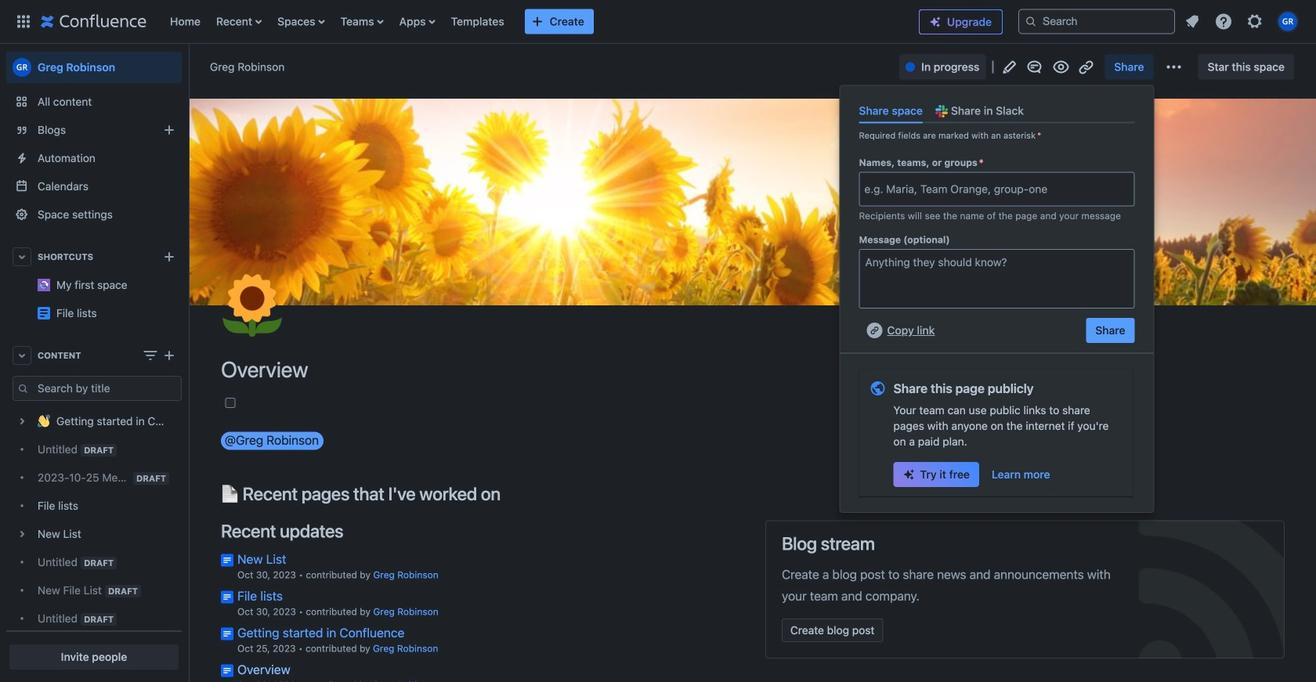 Task type: vqa. For each thing, say whether or not it's contained in the screenshot.
Premium Image
yes



Task type: locate. For each thing, give the bounding box(es) containing it.
more actions image
[[1165, 58, 1183, 76]]

0 horizontal spatial list
[[162, 0, 906, 43]]

change view image
[[141, 346, 160, 365]]

group
[[893, 462, 1060, 487]]

list for appswitcher icon
[[162, 0, 906, 43]]

copy image
[[499, 484, 518, 503]]

Search field
[[1018, 9, 1175, 34]]

tab list inside share element
[[853, 98, 1135, 123]]

appswitcher icon image
[[14, 12, 33, 31]]

settings icon image
[[1246, 12, 1264, 31]]

region
[[6, 376, 182, 682]]

file lists image
[[38, 307, 50, 320]]

tree
[[6, 407, 182, 682]]

banner
[[0, 0, 1316, 47]]

list for premium icon
[[1178, 7, 1307, 36]]

edit this page image
[[1000, 58, 1019, 76]]

1 horizontal spatial list
[[1178, 7, 1307, 36]]

region inside space 'element'
[[6, 376, 182, 682]]

:sunflower: image
[[221, 274, 284, 337], [221, 274, 284, 337]]

list
[[162, 0, 906, 43], [1178, 7, 1307, 36]]

tab list
[[853, 98, 1135, 123]]

Search by title field
[[33, 378, 181, 400]]

confluence image
[[41, 12, 146, 31], [41, 12, 146, 31]]

  text field
[[864, 182, 867, 197]]

tree inside space 'element'
[[6, 407, 182, 682]]

None search field
[[1018, 9, 1175, 34]]

collapse sidebar image
[[171, 39, 205, 96]]

premium image
[[929, 16, 942, 28]]

start watching image
[[1052, 58, 1070, 76]]



Task type: describe. For each thing, give the bounding box(es) containing it.
show inline comments image
[[1025, 58, 1044, 76]]

share element
[[840, 86, 1154, 512]]

add shortcut image
[[160, 248, 179, 266]]

notification icon image
[[1183, 12, 1202, 31]]

help icon image
[[1214, 12, 1233, 31]]

create image
[[160, 346, 179, 365]]

group inside share element
[[893, 462, 1060, 487]]

copy link image
[[1077, 58, 1095, 76]]

Anything they should know? text field
[[859, 249, 1135, 309]]

global element
[[9, 0, 906, 43]]

space element
[[0, 44, 188, 682]]

search image
[[1025, 15, 1037, 28]]

create a blog image
[[160, 121, 179, 139]]

  text field inside share element
[[864, 182, 867, 197]]



